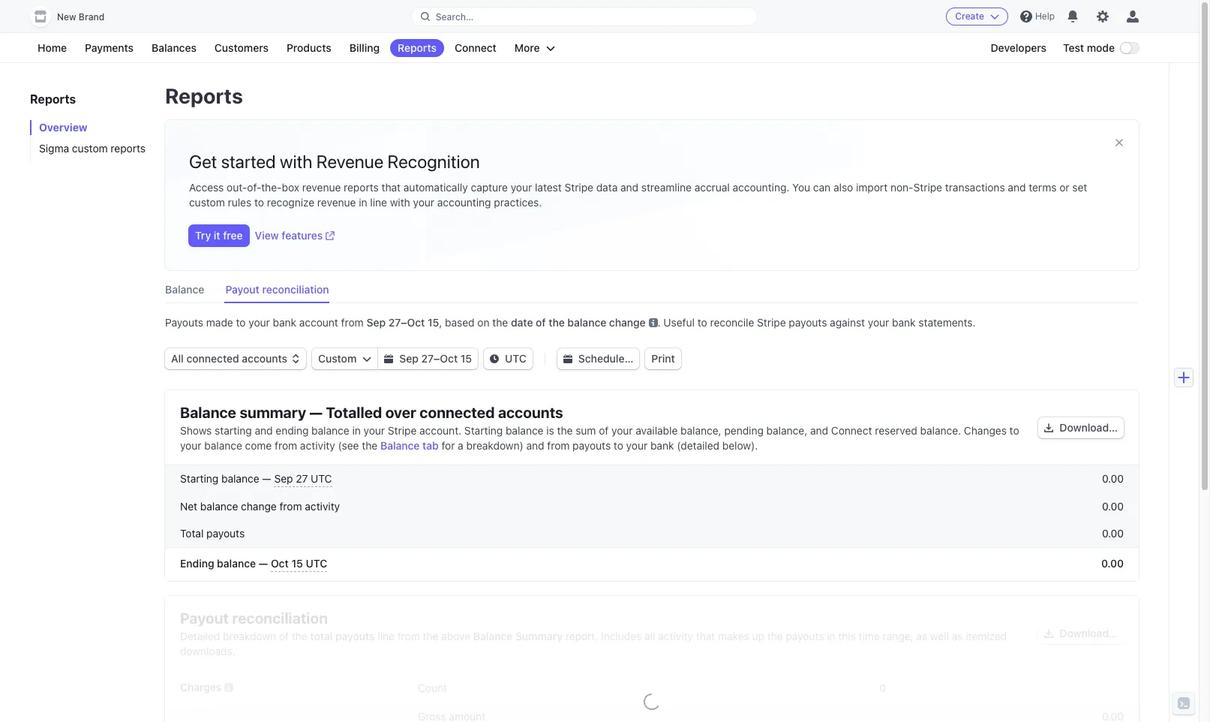 Task type: describe. For each thing, give the bounding box(es) containing it.
1 as from the left
[[917, 630, 928, 643]]

report.
[[566, 630, 599, 643]]

ending
[[276, 424, 309, 437]]

stripe left data
[[565, 181, 594, 194]]

1 vertical spatial 27
[[422, 352, 434, 365]]

ending balance — oct 15 utc
[[180, 557, 327, 570]]

itemized
[[966, 630, 1008, 643]]

connect link
[[447, 39, 504, 57]]

payments link
[[77, 39, 141, 57]]

download… button for payout reconciliation
[[1039, 623, 1125, 644]]

ending
[[180, 557, 214, 570]]

row containing starting balance —
[[165, 465, 1140, 493]]

payout reconciliation link
[[226, 279, 338, 303]]

net balance change from activity
[[180, 500, 340, 513]]

try it free
[[195, 229, 243, 242]]

your down the balance summary — totalled over connected accounts
[[364, 424, 385, 437]]

0 horizontal spatial reports
[[30, 92, 76, 106]]

utc inside utc button
[[505, 352, 527, 365]]

accounting
[[438, 196, 491, 209]]

0 vertical spatial payout
[[226, 283, 260, 296]]

is
[[547, 424, 555, 437]]

from down starting balance — sep 27 utc
[[280, 500, 302, 513]]

the left total
[[292, 630, 307, 643]]

0 vertical spatial oct
[[407, 316, 425, 329]]

total
[[310, 630, 333, 643]]

starting inside shows starting and ending balance in your stripe account. starting balance is the sum of your available balance, pending balance, and connect reserved balance. changes to your balance come from activity (see the
[[465, 424, 503, 437]]

0 vertical spatial 27
[[389, 316, 401, 329]]

balance up schedule… button
[[568, 316, 607, 329]]

activity inside shows starting and ending balance in your stripe account. starting balance is the sum of your available balance, pending balance, and connect reserved balance. changes to your balance come from activity (see the
[[300, 439, 335, 452]]

summary
[[240, 404, 306, 421]]

0 cell
[[656, 677, 887, 698]]

range,
[[883, 630, 914, 643]]

balance tab for a breakdown) and from payouts to your bank (detailed below).
[[381, 439, 758, 452]]

Search… text field
[[412, 7, 758, 26]]

create
[[956, 11, 985, 22]]

billing link
[[342, 39, 387, 57]]

0 horizontal spatial with
[[280, 151, 313, 172]]

over
[[386, 404, 417, 421]]

the right on
[[493, 316, 508, 329]]

out-
[[227, 181, 247, 194]]

create button
[[947, 8, 1009, 26]]

import
[[857, 181, 888, 194]]

custom
[[318, 352, 357, 365]]

balance up total payouts
[[200, 500, 238, 513]]

useful
[[664, 316, 695, 329]]

practices.
[[494, 196, 542, 209]]

in inside report. includes all activity that makes up the payouts in this time range, as well as itemized downloads.
[[827, 630, 836, 643]]

from down is
[[548, 439, 570, 452]]

0 vertical spatial of
[[536, 316, 546, 329]]

1 vertical spatial line
[[378, 630, 395, 643]]

shows
[[180, 424, 212, 437]]

15 for ending balance — oct 15 utc
[[292, 557, 303, 570]]

accounts
[[498, 404, 564, 421]]

reserved
[[876, 424, 918, 437]]

— for sep
[[262, 472, 271, 485]]

the inside report. includes all activity that makes up the payouts in this time range, as well as itemized downloads.
[[768, 630, 784, 643]]

6 row from the top
[[165, 704, 1140, 722]]

up
[[753, 630, 765, 643]]

activity inside row
[[305, 500, 340, 513]]

starting balance — sep 27 utc
[[180, 472, 332, 485]]

net
[[180, 500, 197, 513]]

1 vertical spatial payout
[[180, 610, 229, 627]]

2 vertical spatial 27
[[296, 472, 308, 485]]

your right against
[[868, 316, 890, 329]]

account.
[[420, 424, 462, 437]]

grid containing starting balance —
[[165, 465, 1140, 581]]

starting
[[215, 424, 252, 437]]

from inside shows starting and ending balance in your stripe account. starting balance is the sum of your available balance, pending balance, and connect reserved balance. changes to your balance come from activity (see the
[[275, 439, 297, 452]]

sigma custom reports
[[39, 142, 146, 155]]

of inside shows starting and ending balance in your stripe account. starting balance is the sum of your available balance, pending balance, and connect reserved balance. changes to your balance come from activity (see the
[[599, 424, 609, 437]]

Search… search field
[[412, 7, 758, 26]]

downloads.
[[180, 645, 236, 658]]

mode
[[1088, 41, 1116, 54]]

svg image for download…
[[1045, 629, 1054, 638]]

started
[[221, 151, 276, 172]]

a
[[458, 439, 464, 452]]

balance down starting
[[204, 439, 242, 452]]

balance up net balance change from activity
[[221, 472, 259, 485]]

free
[[223, 229, 243, 242]]

print
[[652, 352, 675, 365]]

0 horizontal spatial –
[[401, 316, 407, 329]]

2 horizontal spatial sep
[[400, 352, 419, 365]]

view
[[255, 229, 279, 242]]

products link
[[279, 39, 339, 57]]

access out-of-the-box revenue reports that automatically capture your latest stripe data and streamline accrual accounting. you can also import non-stripe transactions and terms or set custom rules to recognize revenue in line with your accounting practices.
[[189, 181, 1088, 209]]

on
[[478, 316, 490, 329]]

the left above
[[423, 630, 439, 643]]

row containing charges
[[165, 671, 1140, 704]]

2 as from the left
[[952, 630, 964, 643]]

customers link
[[207, 39, 276, 57]]

set
[[1073, 181, 1088, 194]]

available
[[636, 424, 678, 437]]

payouts
[[165, 316, 204, 329]]

0 vertical spatial connect
[[455, 41, 497, 54]]

your up practices.
[[511, 181, 532, 194]]

row containing total payouts
[[165, 520, 1140, 547]]

your left available
[[612, 424, 633, 437]]

in inside shows starting and ending balance in your stripe account. starting balance is the sum of your available balance, pending balance, and connect reserved balance. changes to your balance come from activity (see the
[[352, 424, 361, 437]]

1 horizontal spatial reports
[[165, 83, 243, 108]]

streamline
[[642, 181, 692, 194]]

against
[[830, 316, 866, 329]]

0
[[880, 681, 887, 694]]

reports inside access out-of-the-box revenue reports that automatically capture your latest stripe data and streamline accrual accounting. you can also import non-stripe transactions and terms or set custom rules to recognize revenue in line with your accounting practices.
[[344, 181, 379, 194]]

to inside shows starting and ending balance in your stripe account. starting balance is the sum of your available balance, pending balance, and connect reserved balance. changes to your balance come from activity (see the
[[1010, 424, 1020, 437]]

oct for ending balance — oct 15 utc
[[271, 557, 289, 570]]

help
[[1036, 11, 1056, 22]]

your down automatically at the left top
[[413, 196, 435, 209]]

search…
[[436, 11, 474, 22]]

reports loading completed element
[[165, 120, 1140, 722]]

the right is
[[557, 424, 573, 437]]

summary
[[516, 630, 563, 643]]

above
[[442, 630, 471, 643]]

utc button
[[484, 348, 533, 369]]

custom inside access out-of-the-box revenue reports that automatically capture your latest stripe data and streamline accrual accounting. you can also import non-stripe transactions and terms or set custom rules to recognize revenue in line with your accounting practices.
[[189, 196, 225, 209]]

charges
[[180, 681, 222, 694]]

overview link
[[30, 120, 150, 135]]

rules
[[228, 196, 252, 209]]

tab list containing balance
[[165, 279, 1140, 303]]

0 horizontal spatial of
[[279, 630, 289, 643]]

help button
[[1015, 5, 1062, 29]]

0 vertical spatial reconciliation
[[262, 283, 329, 296]]

— for totalled
[[310, 404, 323, 421]]

box
[[282, 181, 300, 194]]

balance summary — totalled over connected accounts
[[180, 404, 564, 421]]

sum
[[576, 424, 596, 437]]

detailed breakdown of the total payouts line from the above balance summary
[[180, 630, 563, 643]]

pending
[[725, 424, 764, 437]]

more
[[515, 41, 540, 54]]

shows starting and ending balance in your stripe account. starting balance is the sum of your available balance, pending balance, and connect reserved balance. changes to your balance come from activity (see the
[[180, 424, 1020, 452]]

row containing net balance change from activity
[[165, 493, 1140, 520]]

utc for ending balance — oct 15 utc
[[306, 557, 327, 570]]

svg image for download…
[[1045, 423, 1054, 432]]

2 horizontal spatial reports
[[398, 41, 437, 54]]

well
[[931, 630, 950, 643]]

view features
[[255, 229, 323, 242]]

new
[[57, 11, 76, 23]]

0 vertical spatial revenue
[[302, 181, 341, 194]]

the-
[[261, 181, 282, 194]]

transactions
[[946, 181, 1006, 194]]

also
[[834, 181, 854, 194]]

home link
[[30, 39, 74, 57]]

balance for balance summary — totalled over connected accounts
[[180, 404, 236, 421]]

balance down accounts
[[506, 424, 544, 437]]



Task type: vqa. For each thing, say whether or not it's contained in the screenshot.
from inside grid
yes



Task type: locate. For each thing, give the bounding box(es) containing it.
makes
[[719, 630, 750, 643]]

1 vertical spatial reconciliation
[[232, 610, 328, 627]]

total
[[180, 527, 204, 540]]

of right date
[[536, 316, 546, 329]]

1 vertical spatial revenue
[[317, 196, 356, 209]]

starting up net
[[180, 472, 219, 485]]

overview
[[39, 121, 88, 134]]

sep up over
[[400, 352, 419, 365]]

0 horizontal spatial that
[[382, 181, 401, 194]]

new brand
[[57, 11, 104, 23]]

0 vertical spatial in
[[359, 196, 368, 209]]

with up box
[[280, 151, 313, 172]]

—
[[310, 404, 323, 421], [262, 472, 271, 485], [259, 557, 268, 570]]

svg image
[[385, 354, 394, 363], [490, 354, 499, 363], [1045, 423, 1054, 432]]

1 horizontal spatial oct
[[407, 316, 425, 329]]

15 down net balance change from activity
[[292, 557, 303, 570]]

0 vertical spatial custom
[[72, 142, 108, 155]]

get started with revenue recognition
[[189, 151, 480, 172]]

1 vertical spatial starting
[[180, 472, 219, 485]]

svg image right custom
[[363, 354, 372, 363]]

utc down date
[[505, 352, 527, 365]]

sigma custom reports link
[[30, 141, 150, 156]]

1 cell from the left
[[656, 710, 887, 722]]

0 horizontal spatial custom
[[72, 142, 108, 155]]

sep up net balance change from activity
[[274, 472, 293, 485]]

of right the sum
[[599, 424, 609, 437]]

payout reconciliation up breakdown
[[180, 610, 328, 627]]

2 vertical spatial oct
[[271, 557, 289, 570]]

. useful to reconcile stripe payouts against your bank statements.
[[658, 316, 976, 329]]

line down revenue
[[370, 196, 387, 209]]

below).
[[723, 439, 758, 452]]

your down available
[[627, 439, 648, 452]]

capture
[[471, 181, 508, 194]]

0 vertical spatial sep
[[367, 316, 386, 329]]

reports link
[[390, 39, 444, 57]]

can
[[814, 181, 831, 194]]

0 vertical spatial —
[[310, 404, 323, 421]]

to
[[254, 196, 264, 209], [236, 316, 246, 329], [698, 316, 708, 329], [1010, 424, 1020, 437], [614, 439, 624, 452]]

in up (see at left bottom
[[352, 424, 361, 437]]

3 row from the top
[[165, 520, 1140, 547]]

1 horizontal spatial with
[[390, 196, 410, 209]]

1 horizontal spatial svg image
[[490, 354, 499, 363]]

1 vertical spatial in
[[352, 424, 361, 437]]

download… for balance summary — totalled over connected accounts
[[1060, 421, 1119, 434]]

1 vertical spatial oct
[[440, 352, 458, 365]]

changes
[[965, 424, 1007, 437]]

in
[[359, 196, 368, 209], [352, 424, 361, 437], [827, 630, 836, 643]]

1 horizontal spatial custom
[[189, 196, 225, 209]]

sigma
[[39, 142, 69, 155]]

activity right all on the bottom right
[[659, 630, 694, 643]]

15 inside row
[[292, 557, 303, 570]]

svg image right itemized
[[1045, 629, 1054, 638]]

— left totalled
[[310, 404, 323, 421]]

balance, up '(detailed'
[[681, 424, 722, 437]]

payout reconciliation up the account
[[226, 283, 329, 296]]

2 horizontal spatial svg image
[[1045, 629, 1054, 638]]

0 vertical spatial payout reconciliation
[[226, 283, 329, 296]]

1 vertical spatial sep
[[400, 352, 419, 365]]

0 horizontal spatial oct
[[271, 557, 289, 570]]

custom down access
[[189, 196, 225, 209]]

1 horizontal spatial sep
[[367, 316, 386, 329]]

payout up made on the top left of the page
[[226, 283, 260, 296]]

0 vertical spatial download…
[[1060, 421, 1119, 434]]

svg image
[[363, 354, 372, 363], [564, 354, 573, 363], [1045, 629, 1054, 638]]

line right total
[[378, 630, 395, 643]]

reports down search…
[[398, 41, 437, 54]]

1 vertical spatial download… button
[[1039, 623, 1125, 644]]

download… for payout reconciliation
[[1060, 627, 1119, 640]]

1 vertical spatial utc
[[311, 472, 332, 485]]

as left well
[[917, 630, 928, 643]]

0 vertical spatial utc
[[505, 352, 527, 365]]

— for oct
[[259, 557, 268, 570]]

2 download… button from the top
[[1039, 623, 1125, 644]]

view features link
[[255, 228, 335, 243]]

27 down ending
[[296, 472, 308, 485]]

from down ending
[[275, 439, 297, 452]]

0 vertical spatial starting
[[465, 424, 503, 437]]

0 horizontal spatial svg image
[[363, 354, 372, 363]]

for
[[442, 439, 455, 452]]

15 down the based
[[461, 352, 472, 365]]

line inside access out-of-the-box revenue reports that automatically capture your latest stripe data and streamline accrual accounting. you can also import non-stripe transactions and terms or set custom rules to recognize revenue in line with your accounting practices.
[[370, 196, 387, 209]]

1 horizontal spatial connect
[[832, 424, 873, 437]]

date
[[511, 316, 533, 329]]

row containing ending balance —
[[165, 547, 1140, 581]]

connected
[[420, 404, 495, 421]]

in left this at the bottom of page
[[827, 630, 836, 643]]

with down automatically at the left top
[[390, 196, 410, 209]]

1 horizontal spatial change
[[610, 316, 646, 329]]

2 horizontal spatial bank
[[893, 316, 916, 329]]

.
[[658, 316, 661, 329]]

utc for starting balance — sep 27 utc
[[311, 472, 332, 485]]

starting inside row
[[180, 472, 219, 485]]

balance right above
[[474, 630, 513, 643]]

data
[[597, 181, 618, 194]]

get
[[189, 151, 217, 172]]

1 balance, from the left
[[681, 424, 722, 437]]

balance inside tab list
[[165, 283, 205, 296]]

payout up 'detailed'
[[180, 610, 229, 627]]

svg image for custom
[[363, 354, 372, 363]]

the right (see at left bottom
[[362, 439, 378, 452]]

your down payout reconciliation link
[[249, 316, 270, 329]]

the
[[493, 316, 508, 329], [549, 316, 565, 329], [557, 424, 573, 437], [362, 439, 378, 452], [292, 630, 307, 643], [423, 630, 439, 643], [768, 630, 784, 643]]

0 vertical spatial activity
[[300, 439, 335, 452]]

svg image inside utc button
[[490, 354, 499, 363]]

to inside access out-of-the-box revenue reports that automatically capture your latest stripe data and streamline accrual accounting. you can also import non-stripe transactions and terms or set custom rules to recognize revenue in line with your accounting practices.
[[254, 196, 264, 209]]

0 horizontal spatial cell
[[656, 710, 887, 722]]

svg image down date of the balance change
[[564, 354, 573, 363]]

1 download… from the top
[[1060, 421, 1119, 434]]

1 vertical spatial payout reconciliation
[[180, 610, 328, 627]]

reports up overview
[[30, 92, 76, 106]]

payout reconciliation inside tab list
[[226, 283, 329, 296]]

more button
[[507, 39, 563, 57]]

balance for balance
[[165, 283, 205, 296]]

balance, right "pending"
[[767, 424, 808, 437]]

2 vertical spatial sep
[[274, 472, 293, 485]]

1 horizontal spatial reports
[[344, 181, 379, 194]]

1 horizontal spatial starting
[[465, 424, 503, 437]]

oct left , at the left top of page
[[407, 316, 425, 329]]

2 horizontal spatial 27
[[422, 352, 434, 365]]

change inside row
[[241, 500, 277, 513]]

2 horizontal spatial svg image
[[1045, 423, 1054, 432]]

27 left , at the left top of page
[[389, 316, 401, 329]]

tab list
[[165, 279, 1140, 303]]

balance up payouts at the top
[[165, 283, 205, 296]]

products
[[287, 41, 332, 54]]

0 horizontal spatial 15
[[292, 557, 303, 570]]

1 vertical spatial 15
[[461, 352, 472, 365]]

2 vertical spatial —
[[259, 557, 268, 570]]

0 vertical spatial line
[[370, 196, 387, 209]]

change down starting balance — sep 27 utc
[[241, 500, 277, 513]]

the right date
[[549, 316, 565, 329]]

1 vertical spatial download…
[[1060, 627, 1119, 640]]

0 horizontal spatial svg image
[[385, 354, 394, 363]]

balances
[[152, 41, 197, 54]]

0 vertical spatial that
[[382, 181, 401, 194]]

row
[[165, 465, 1140, 493], [165, 493, 1140, 520], [165, 520, 1140, 547], [165, 547, 1140, 581], [165, 671, 1140, 704], [165, 704, 1140, 722]]

time
[[859, 630, 880, 643]]

1 vertical spatial —
[[262, 472, 271, 485]]

activity down ending
[[300, 439, 335, 452]]

reports down revenue
[[344, 181, 379, 194]]

that
[[382, 181, 401, 194], [697, 630, 716, 643]]

0 horizontal spatial sep
[[274, 472, 293, 485]]

you
[[793, 181, 811, 194]]

27 up connected at bottom left
[[422, 352, 434, 365]]

come
[[245, 439, 272, 452]]

– left , at the left top of page
[[401, 316, 407, 329]]

balance for balance tab for a breakdown) and from payouts to your bank (detailed below).
[[381, 439, 420, 452]]

1 vertical spatial with
[[390, 196, 410, 209]]

accounting.
[[733, 181, 790, 194]]

reconciliation up breakdown
[[232, 610, 328, 627]]

15 left the based
[[428, 316, 439, 329]]

svg image right 'custom' popup button
[[385, 354, 394, 363]]

custom
[[72, 142, 108, 155], [189, 196, 225, 209]]

balance left 'tab'
[[381, 439, 420, 452]]

1 horizontal spatial –
[[434, 352, 440, 365]]

breakdown)
[[467, 439, 524, 452]]

— up net balance change from activity
[[262, 472, 271, 485]]

1 vertical spatial that
[[697, 630, 716, 643]]

2 vertical spatial in
[[827, 630, 836, 643]]

bank down available
[[651, 439, 674, 452]]

custom button
[[312, 348, 378, 369]]

made
[[206, 316, 233, 329]]

1 download… button from the top
[[1039, 417, 1125, 438]]

custom down the overview link
[[72, 142, 108, 155]]

sep inside row
[[274, 472, 293, 485]]

utc up net balance change from activity
[[311, 472, 332, 485]]

balance up (see at left bottom
[[312, 424, 350, 437]]

0.00
[[1103, 472, 1125, 485], [1103, 500, 1125, 513], [1103, 527, 1125, 540], [1102, 557, 1125, 570]]

oct inside row
[[271, 557, 289, 570]]

2 horizontal spatial 15
[[461, 352, 472, 365]]

oct down , at the left top of page
[[440, 352, 458, 365]]

stripe up balance tab link
[[388, 424, 417, 437]]

0 vertical spatial 15
[[428, 316, 439, 329]]

your down shows
[[180, 439, 202, 452]]

schedule…
[[579, 352, 634, 365]]

1 vertical spatial custom
[[189, 196, 225, 209]]

this
[[839, 630, 856, 643]]

svg image right sep 27 – oct 15
[[490, 354, 499, 363]]

(detailed
[[677, 439, 720, 452]]

1 horizontal spatial svg image
[[564, 354, 573, 363]]

0 horizontal spatial as
[[917, 630, 928, 643]]

payments
[[85, 41, 134, 54]]

1 vertical spatial connect
[[832, 424, 873, 437]]

grid
[[165, 465, 1140, 581]]

accrual
[[695, 181, 730, 194]]

1 horizontal spatial 15
[[428, 316, 439, 329]]

it
[[214, 229, 220, 242]]

2 row from the top
[[165, 493, 1140, 520]]

activity down (see at left bottom
[[305, 500, 340, 513]]

utc up total
[[306, 557, 327, 570]]

download…
[[1060, 421, 1119, 434], [1060, 627, 1119, 640]]

0 horizontal spatial balance,
[[681, 424, 722, 437]]

sep up 'custom' popup button
[[367, 316, 386, 329]]

payouts inside report. includes all activity that makes up the payouts in this time range, as well as itemized downloads.
[[786, 630, 825, 643]]

2 download… from the top
[[1060, 627, 1119, 640]]

15 for sep 27 – oct 15
[[461, 352, 472, 365]]

reports down balances link
[[165, 83, 243, 108]]

download… button for balance summary — totalled over connected accounts
[[1039, 417, 1125, 438]]

balance
[[568, 316, 607, 329], [312, 424, 350, 437], [506, 424, 544, 437], [204, 439, 242, 452], [221, 472, 259, 485], [200, 500, 238, 513], [217, 557, 256, 570]]

developers link
[[984, 39, 1055, 57]]

balance up shows
[[180, 404, 236, 421]]

reconcile
[[711, 316, 755, 329]]

bank left statements.
[[893, 316, 916, 329]]

of right breakdown
[[279, 630, 289, 643]]

from right the account
[[341, 316, 364, 329]]

svg image for schedule…
[[564, 354, 573, 363]]

1 horizontal spatial bank
[[651, 439, 674, 452]]

1 horizontal spatial cell
[[894, 710, 1125, 722]]

of-
[[247, 181, 261, 194]]

automatically
[[404, 181, 468, 194]]

includes
[[601, 630, 642, 643]]

0 horizontal spatial reports
[[111, 142, 146, 155]]

latest
[[535, 181, 562, 194]]

2 horizontal spatial oct
[[440, 352, 458, 365]]

payouts inside row
[[207, 527, 245, 540]]

that inside access out-of-the-box revenue reports that automatically capture your latest stripe data and streamline accrual accounting. you can also import non-stripe transactions and terms or set custom rules to recognize revenue in line with your accounting practices.
[[382, 181, 401, 194]]

1 horizontal spatial 27
[[389, 316, 401, 329]]

1 horizontal spatial as
[[952, 630, 964, 643]]

developers
[[991, 41, 1047, 54]]

oct down net balance change from activity
[[271, 557, 289, 570]]

stripe right reconcile
[[758, 316, 786, 329]]

0 horizontal spatial bank
[[273, 316, 297, 329]]

1 vertical spatial change
[[241, 500, 277, 513]]

0 vertical spatial –
[[401, 316, 407, 329]]

5 row from the top
[[165, 671, 1140, 704]]

— down net balance change from activity
[[259, 557, 268, 570]]

0 vertical spatial change
[[610, 316, 646, 329]]

1 horizontal spatial of
[[536, 316, 546, 329]]

from left above
[[398, 630, 420, 643]]

detailed
[[180, 630, 220, 643]]

2 cell from the left
[[894, 710, 1125, 722]]

that left automatically at the left top
[[382, 181, 401, 194]]

1 vertical spatial activity
[[305, 500, 340, 513]]

svg image inside schedule… button
[[564, 354, 573, 363]]

svg image for utc
[[490, 354, 499, 363]]

bank down payout reconciliation link
[[273, 316, 297, 329]]

cell
[[656, 710, 887, 722], [894, 710, 1125, 722]]

access
[[189, 181, 224, 194]]

1 vertical spatial –
[[434, 352, 440, 365]]

0 horizontal spatial starting
[[180, 472, 219, 485]]

test mode
[[1064, 41, 1116, 54]]

svg image inside 'custom' popup button
[[363, 354, 372, 363]]

2 vertical spatial 15
[[292, 557, 303, 570]]

0 vertical spatial with
[[280, 151, 313, 172]]

schedule… button
[[558, 348, 640, 369]]

(see
[[338, 439, 359, 452]]

balance down total payouts
[[217, 557, 256, 570]]

reconciliation up the account
[[262, 283, 329, 296]]

stripe left transactions
[[914, 181, 943, 194]]

2 vertical spatial activity
[[659, 630, 694, 643]]

4 row from the top
[[165, 547, 1140, 581]]

oct for sep 27 – oct 15
[[440, 352, 458, 365]]

connect inside shows starting and ending balance in your stripe account. starting balance is the sum of your available balance, pending balance, and connect reserved balance. changes to your balance come from activity (see the
[[832, 424, 873, 437]]

15
[[428, 316, 439, 329], [461, 352, 472, 365], [292, 557, 303, 570]]

that inside report. includes all activity that makes up the payouts in this time range, as well as itemized downloads.
[[697, 630, 716, 643]]

stripe
[[565, 181, 594, 194], [914, 181, 943, 194], [758, 316, 786, 329], [388, 424, 417, 437]]

connect down search…
[[455, 41, 497, 54]]

2 balance, from the left
[[767, 424, 808, 437]]

1 horizontal spatial that
[[697, 630, 716, 643]]

in down revenue
[[359, 196, 368, 209]]

2 vertical spatial utc
[[306, 557, 327, 570]]

as right well
[[952, 630, 964, 643]]

recognize
[[267, 196, 315, 209]]

total payouts
[[180, 527, 245, 540]]

change left .
[[610, 316, 646, 329]]

reports down the overview link
[[111, 142, 146, 155]]

in inside access out-of-the-box revenue reports that automatically capture your latest stripe data and streamline accrual accounting. you can also import non-stripe transactions and terms or set custom rules to recognize revenue in line with your accounting practices.
[[359, 196, 368, 209]]

print button
[[646, 348, 681, 369]]

svg image right changes
[[1045, 423, 1054, 432]]

2 horizontal spatial of
[[599, 424, 609, 437]]

starting up breakdown)
[[465, 424, 503, 437]]

recognition
[[388, 151, 480, 172]]

1 row from the top
[[165, 465, 1140, 493]]

activity
[[300, 439, 335, 452], [305, 500, 340, 513], [659, 630, 694, 643]]

0 vertical spatial reports
[[111, 142, 146, 155]]

1 vertical spatial reports
[[344, 181, 379, 194]]

activity inside report. includes all activity that makes up the payouts in this time range, as well as itemized downloads.
[[659, 630, 694, 643]]

stripe inside shows starting and ending balance in your stripe account. starting balance is the sum of your available balance, pending balance, and connect reserved balance. changes to your balance come from activity (see the
[[388, 424, 417, 437]]

the right up
[[768, 630, 784, 643]]

1 vertical spatial of
[[599, 424, 609, 437]]

with inside access out-of-the-box revenue reports that automatically capture your latest stripe data and streamline accrual accounting. you can also import non-stripe transactions and terms or set custom rules to recognize revenue in line with your accounting practices.
[[390, 196, 410, 209]]

all
[[645, 630, 656, 643]]

brand
[[79, 11, 104, 23]]

– down , at the left top of page
[[434, 352, 440, 365]]



